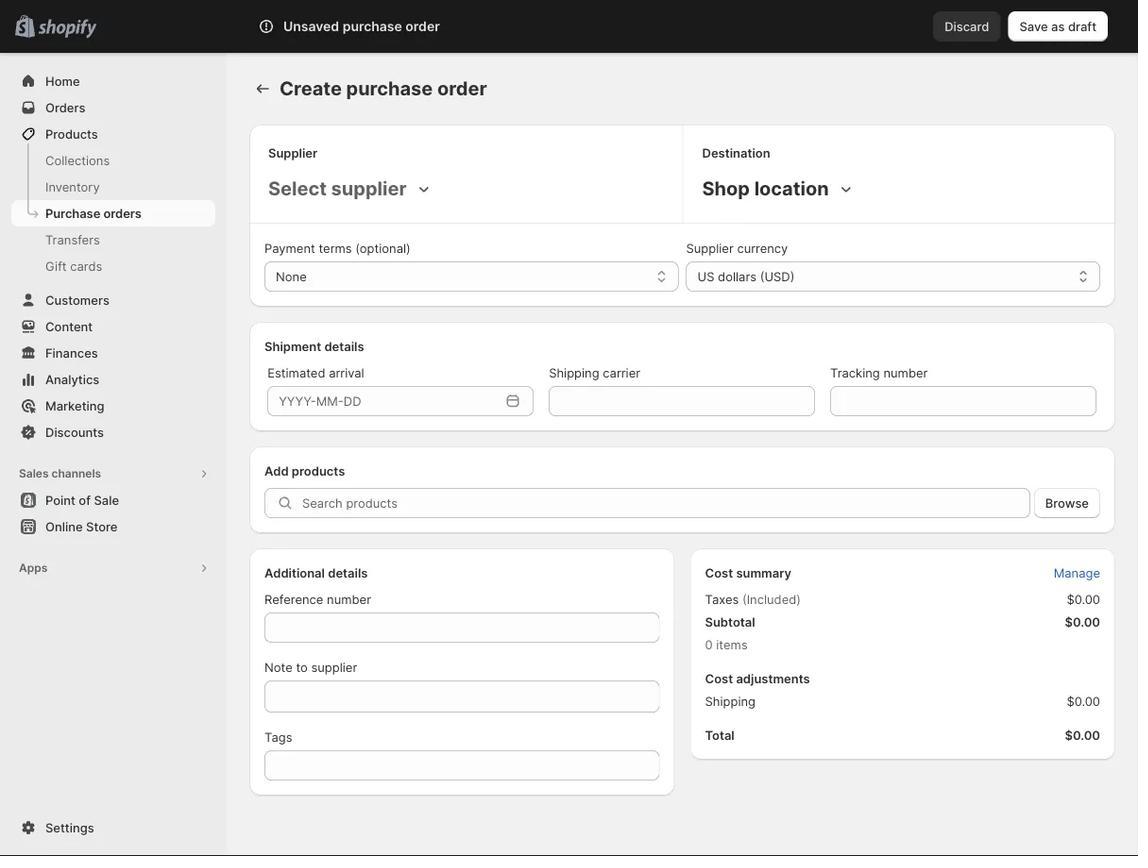 Task type: vqa. For each thing, say whether or not it's contained in the screenshot.
top transfer
no



Task type: describe. For each thing, give the bounding box(es) containing it.
dollars
[[718, 269, 757, 284]]

discard link
[[934, 11, 1001, 42]]

search button
[[295, 11, 843, 42]]

apps
[[19, 562, 47, 575]]

save as draft button
[[1008, 11, 1108, 42]]

purchase orders
[[45, 206, 142, 221]]

sales channels button
[[11, 461, 215, 488]]

gift cards
[[45, 259, 102, 274]]

create
[[280, 77, 342, 100]]

Shipping carrier text field
[[549, 386, 815, 417]]

products
[[45, 127, 98, 141]]

cards
[[70, 259, 102, 274]]

number for reference number
[[327, 592, 371, 607]]

(optional)
[[355, 241, 411, 256]]

terms
[[319, 241, 352, 256]]

unsaved purchase order
[[283, 18, 440, 34]]

discounts link
[[11, 419, 215, 446]]

products
[[292, 464, 345, 479]]

currency
[[737, 241, 788, 256]]

supplier inside dropdown button
[[331, 177, 407, 200]]

shipping carrier
[[549, 366, 641, 380]]

add
[[265, 464, 289, 479]]

us
[[698, 269, 715, 284]]

create purchase order
[[280, 77, 487, 100]]

0 items
[[705, 638, 748, 652]]

point of sale link
[[11, 488, 215, 514]]

home
[[45, 74, 80, 88]]

browse button
[[1034, 488, 1101, 519]]

collections
[[45, 153, 110, 168]]

additional
[[265, 566, 325, 581]]

(included)
[[743, 592, 801, 607]]

purchase for unsaved
[[343, 18, 402, 34]]

finances
[[45, 346, 98, 360]]

supplier for supplier currency
[[686, 241, 734, 256]]

select supplier
[[268, 177, 407, 200]]

destination
[[702, 146, 771, 160]]

as
[[1052, 19, 1065, 34]]

purchase orders link
[[11, 200, 215, 227]]

home link
[[11, 68, 215, 94]]

to
[[296, 660, 308, 675]]

Tags text field
[[265, 751, 660, 781]]

supplier currency
[[686, 241, 788, 256]]

orders
[[103, 206, 142, 221]]

(usd)
[[760, 269, 795, 284]]

gift cards link
[[11, 253, 215, 280]]

manage
[[1054, 566, 1101, 581]]

shop
[[702, 177, 750, 200]]

analytics link
[[11, 367, 215, 393]]

estimated arrival
[[268, 366, 364, 380]]

point of sale
[[45, 493, 119, 508]]

number for tracking number
[[884, 366, 928, 380]]

apps button
[[11, 556, 215, 582]]

order for unsaved purchase order
[[406, 18, 440, 34]]

online store link
[[11, 514, 215, 540]]

online store
[[45, 520, 118, 534]]

taxes
[[705, 592, 739, 607]]

cost for cost adjustments
[[705, 672, 733, 686]]

settings link
[[11, 815, 215, 842]]

discounts
[[45, 425, 104, 440]]

note to supplier
[[265, 660, 357, 675]]

Tracking number text field
[[831, 386, 1097, 417]]

order for create purchase order
[[437, 77, 487, 100]]

purchase
[[45, 206, 100, 221]]

analytics
[[45, 372, 99, 387]]

marketing link
[[11, 393, 215, 419]]

store
[[86, 520, 118, 534]]

location
[[755, 177, 829, 200]]

collections link
[[11, 147, 215, 174]]

0
[[705, 638, 713, 652]]

summary
[[736, 566, 792, 581]]

of
[[79, 493, 91, 508]]

us dollars (usd)
[[698, 269, 795, 284]]

tags
[[265, 730, 292, 745]]

search
[[326, 19, 366, 34]]



Task type: locate. For each thing, give the bounding box(es) containing it.
additional details
[[265, 566, 368, 581]]

select supplier button
[[265, 174, 437, 204]]

$0.00 for total
[[1065, 728, 1101, 743]]

details up arrival
[[324, 339, 364, 354]]

products link
[[11, 121, 215, 147]]

taxes (included)
[[705, 592, 801, 607]]

sales
[[19, 467, 49, 481]]

0 vertical spatial supplier
[[268, 146, 318, 160]]

manage button
[[1043, 560, 1112, 587]]

Note to supplier text field
[[265, 681, 660, 713]]

online store button
[[0, 514, 227, 540]]

1 vertical spatial purchase
[[346, 77, 433, 100]]

adjustments
[[736, 672, 810, 686]]

shipping for shipping carrier
[[549, 366, 600, 380]]

cost adjustments
[[705, 672, 810, 686]]

1 horizontal spatial number
[[884, 366, 928, 380]]

save
[[1020, 19, 1048, 34]]

0 vertical spatial order
[[406, 18, 440, 34]]

cost
[[705, 566, 733, 581], [705, 672, 733, 686]]

unsaved
[[283, 18, 339, 34]]

1 horizontal spatial shipping
[[705, 694, 756, 709]]

0 vertical spatial cost
[[705, 566, 733, 581]]

number down the additional details
[[327, 592, 371, 607]]

0 vertical spatial details
[[324, 339, 364, 354]]

0 vertical spatial supplier
[[331, 177, 407, 200]]

purchase down unsaved purchase order
[[346, 77, 433, 100]]

1 vertical spatial supplier
[[686, 241, 734, 256]]

details for additional details
[[328, 566, 368, 581]]

$0.00 for subtotal
[[1065, 615, 1101, 630]]

add products
[[265, 464, 345, 479]]

0 vertical spatial purchase
[[343, 18, 402, 34]]

$0.00
[[1067, 592, 1101, 607], [1065, 615, 1101, 630], [1067, 694, 1101, 709], [1065, 728, 1101, 743]]

shipping
[[549, 366, 600, 380], [705, 694, 756, 709]]

shipment
[[265, 339, 321, 354]]

transfers link
[[11, 227, 215, 253]]

draft
[[1068, 19, 1097, 34]]

tracking
[[831, 366, 880, 380]]

1 cost from the top
[[705, 566, 733, 581]]

shop location button
[[699, 174, 859, 204]]

shipping down cost adjustments
[[705, 694, 756, 709]]

0 vertical spatial shipping
[[549, 366, 600, 380]]

estimated
[[268, 366, 326, 380]]

payment
[[265, 241, 315, 256]]

Reference number text field
[[265, 613, 660, 643]]

note
[[265, 660, 293, 675]]

supplier for supplier
[[268, 146, 318, 160]]

number
[[884, 366, 928, 380], [327, 592, 371, 607]]

discard
[[945, 19, 990, 34]]

transfers
[[45, 232, 100, 247]]

save as draft
[[1020, 19, 1097, 34]]

cost down 0 items
[[705, 672, 733, 686]]

0 vertical spatial number
[[884, 366, 928, 380]]

cost summary
[[705, 566, 792, 581]]

supplier
[[331, 177, 407, 200], [311, 660, 357, 675]]

cost up taxes
[[705, 566, 733, 581]]

shop location
[[702, 177, 829, 200]]

0 horizontal spatial number
[[327, 592, 371, 607]]

shipping for shipping
[[705, 694, 756, 709]]

select
[[268, 177, 327, 200]]

$0.00 for shipping
[[1067, 694, 1101, 709]]

orders link
[[11, 94, 215, 121]]

content link
[[11, 314, 215, 340]]

point
[[45, 493, 75, 508]]

1 vertical spatial shipping
[[705, 694, 756, 709]]

number right tracking
[[884, 366, 928, 380]]

details for shipment details
[[324, 339, 364, 354]]

arrival
[[329, 366, 364, 380]]

orders
[[45, 100, 85, 115]]

Search products text field
[[302, 488, 1031, 519]]

sales channels
[[19, 467, 101, 481]]

sale
[[94, 493, 119, 508]]

0 horizontal spatial supplier
[[268, 146, 318, 160]]

purchase right 'unsaved'
[[343, 18, 402, 34]]

channels
[[51, 467, 101, 481]]

inventory link
[[11, 174, 215, 200]]

shopify image
[[38, 19, 97, 38]]

shipping left carrier
[[549, 366, 600, 380]]

payment terms (optional)
[[265, 241, 411, 256]]

details up reference number
[[328, 566, 368, 581]]

supplier up "select"
[[268, 146, 318, 160]]

1 horizontal spatial supplier
[[686, 241, 734, 256]]

0 horizontal spatial shipping
[[549, 366, 600, 380]]

reference number
[[265, 592, 371, 607]]

1 vertical spatial cost
[[705, 672, 733, 686]]

marketing
[[45, 399, 104, 413]]

total
[[705, 728, 735, 743]]

1 vertical spatial details
[[328, 566, 368, 581]]

customers
[[45, 293, 110, 308]]

settings
[[45, 821, 94, 836]]

browse
[[1046, 496, 1089, 511]]

2 cost from the top
[[705, 672, 733, 686]]

carrier
[[603, 366, 641, 380]]

customers link
[[11, 287, 215, 314]]

supplier up (optional)
[[331, 177, 407, 200]]

details
[[324, 339, 364, 354], [328, 566, 368, 581]]

supplier up 'us'
[[686, 241, 734, 256]]

shipment details
[[265, 339, 364, 354]]

inventory
[[45, 180, 100, 194]]

finances link
[[11, 340, 215, 367]]

purchase for create
[[346, 77, 433, 100]]

reference
[[265, 592, 324, 607]]

Estimated arrival text field
[[268, 386, 500, 417]]

items
[[716, 638, 748, 652]]

1 vertical spatial order
[[437, 77, 487, 100]]

1 vertical spatial number
[[327, 592, 371, 607]]

supplier right the to
[[311, 660, 357, 675]]

tracking number
[[831, 366, 928, 380]]

none
[[276, 269, 307, 284]]

order
[[406, 18, 440, 34], [437, 77, 487, 100]]

1 vertical spatial supplier
[[311, 660, 357, 675]]

cost for cost summary
[[705, 566, 733, 581]]



